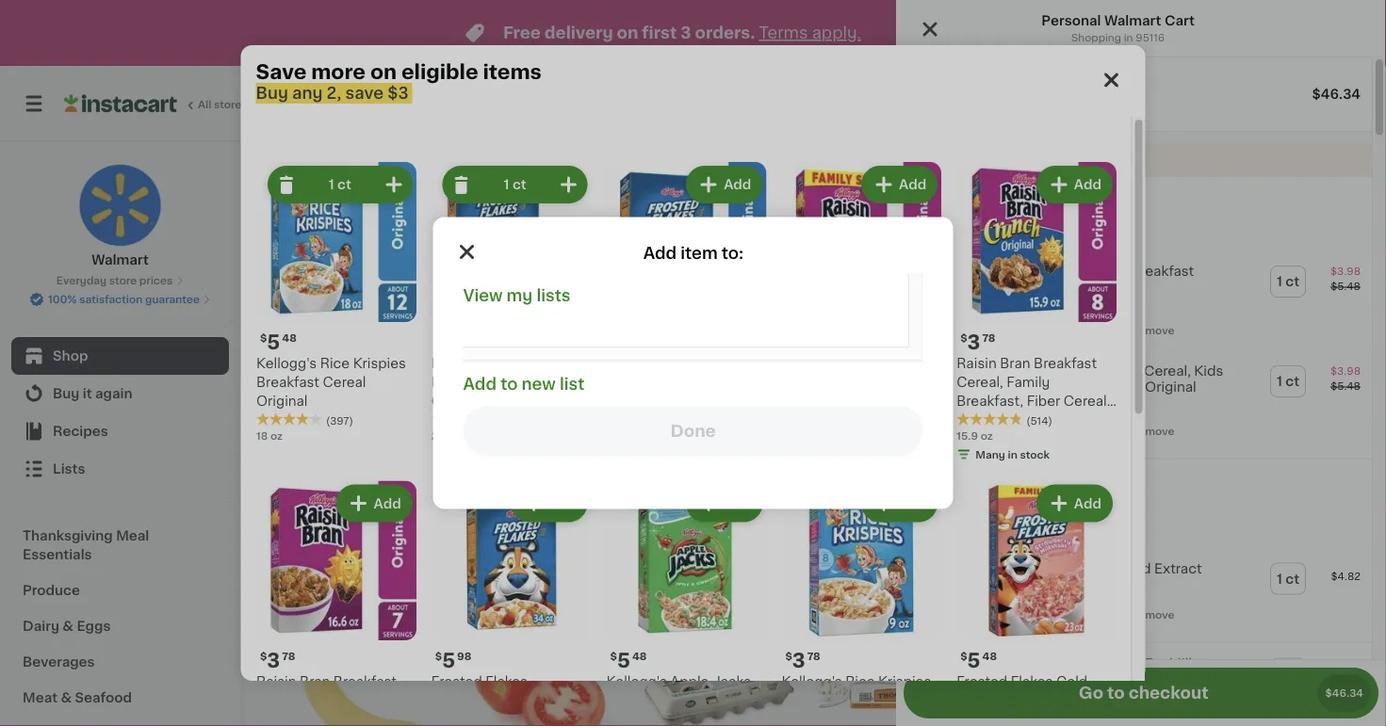 Task type: vqa. For each thing, say whether or not it's contained in the screenshot.


Task type: describe. For each thing, give the bounding box(es) containing it.
all stores link
[[64, 77, 249, 130]]

instacart logo image
[[64, 92, 177, 115]]

all for best sellers
[[1153, 553, 1168, 566]]

fiber for raisin bran breakfast cereal, family breakfast, fiber cerea
[[326, 713, 360, 726]]

everyday
[[56, 276, 107, 286]]

family inside 5 raisin bran breakfast cereal, family breakfast, fiber cereal, original
[[831, 376, 874, 389]]

save inside save more on eligible items buy any 2, save $3
[[345, 85, 384, 101]]

$3.98 for frosted flakes breakfast cereal, kids cereal, family breakfast, original
[[1331, 366, 1361, 377]]

krispies inside kellogg's rice krispies breakfast cereal original 18 oz
[[1074, 265, 1127, 278]]

thanksgiving meal essentials
[[23, 530, 149, 562]]

3 replacement from the top
[[1034, 610, 1102, 620]]

many inside 13.5 oz many in stock
[[625, 430, 655, 441]]

original inside kellogg's rice krispies breakfast cereal original
[[256, 395, 307, 408]]

breakfast, inside 5 raisin bran breakfast cereal, family breakfast, fiber cereal, original
[[781, 395, 848, 408]]

extract
[[1154, 562, 1202, 575]]

100% inside button
[[48, 294, 77, 305]]

breakfast inside kellogg's rice krispies breakfast cereal original 18 oz
[[1131, 265, 1194, 278]]

2 vertical spatial eligible
[[1016, 521, 1065, 535]]

buy any 2, save $3
[[969, 195, 1097, 208]]

cold
[[1056, 676, 1087, 689]]

meal
[[116, 530, 149, 543]]

breakfast, inside frosted flakes breakfast cereal, kids cereal, family breakfast, original 24 oz
[[1074, 380, 1142, 393]]

original inside 5 raisin bran breakfast cereal, family breakfast, fiber cereal, original
[[781, 413, 832, 427]]

stock for (1.03k)
[[494, 449, 524, 460]]

8
[[1073, 695, 1081, 708]]

1 vertical spatial any
[[999, 195, 1025, 208]]

list
[[560, 376, 584, 392]]

$ for kellogg's rice krispies breakfast cereal, kids cereal, fami
[[785, 652, 792, 662]]

1 vertical spatial items
[[1069, 224, 1107, 237]]

original inside 3 kellogg's frosted flakes original
[[651, 376, 703, 389]]

shop link
[[11, 337, 229, 375]]

breakfast, inside raisin bran breakfast cereal, family breakfast, fiber cereal, original
[[956, 395, 1023, 408]]

frosted flakes breakfast cereal, kids cereal, family breakfast, original
[[431, 357, 576, 427]]

wonderful inside pom wonderful ready- to-eat pomegranate arils
[[852, 429, 921, 443]]

each (est.)
[[504, 403, 585, 418]]

kellogg's rice krispies breakfast cereal original button
[[977, 264, 1227, 294]]

$ 5 48 for kellogg's rice krispies breakfast cereal original
[[260, 332, 296, 352]]

$4.86 per package (estimated) element
[[638, 402, 801, 427]]

fiber inside 5 raisin bran breakfast cereal, family breakfast, fiber cereal, original
[[851, 395, 885, 408]]

5 for frosted flakes cold breakfast cereal, 8 vitamins and mineral
[[967, 651, 980, 670]]

$ 3 78 for raisin bran breakfast cereal, family breakfast, fiber cereal, original
[[960, 332, 995, 352]]

frosted for frosted flakes cold breakfast cereal, 8 vitamins and mineral
[[956, 676, 1007, 689]]

delivery
[[1101, 97, 1161, 110]]

pomegranate
[[860, 448, 949, 461]]

12 inside button
[[1317, 97, 1331, 110]]

$15,
[[1017, 477, 1044, 490]]

2 remove from the top
[[1131, 426, 1175, 436]]

/pkg (est.)
[[687, 403, 764, 418]]

kids inside kellogg's rice krispies breakfast cereal, kids cereal, fami
[[898, 695, 926, 708]]

mccormick®
[[977, 562, 1062, 575]]

lb inside wonderful halos sweet, seedless, easy-to-peel mandarins 5 lb
[[1003, 485, 1013, 496]]

oz inside the raspberries package 12 oz container
[[1185, 448, 1197, 458]]

$ for wonderful halos sweet, seedless, easy-to-peel mandarins
[[997, 405, 1004, 416]]

95116
[[1136, 33, 1165, 43]]

prices
[[139, 276, 173, 286]]

1 vertical spatial save
[[1044, 195, 1076, 208]]

guarantee inside button
[[145, 294, 200, 305]]

(est.) for 1
[[545, 403, 585, 418]]

breakfast inside kellogg's rice krispies breakfast cereal, kids cereal, fami
[[781, 695, 844, 708]]

walmart inside personal walmart cart shopping in 95116
[[1104, 14, 1161, 27]]

44
[[482, 405, 497, 416]]

/
[[492, 448, 496, 458]]

promotion-wrapper element containing spend $15, save $5
[[896, 459, 1372, 643]]

$ for frosted flakes breakfast cereal, kids cereal, fami
[[435, 652, 442, 662]]

sweet,
[[1107, 429, 1152, 443]]

vitamins
[[956, 713, 1013, 726]]

milk
[[1169, 657, 1196, 670]]

on for eligible
[[370, 62, 397, 82]]

97
[[1020, 405, 1033, 416]]

many for (744)
[[800, 449, 830, 460]]

delivery by 10:45am link
[[1071, 92, 1249, 115]]

1 spend from the top
[[969, 477, 1013, 490]]

delivery inside the limited time offer region
[[544, 25, 613, 41]]

view all (30+)
[[1117, 553, 1208, 566]]

bran for raisin bran breakfast cereal, family breakfast, fiber cereal, original
[[999, 357, 1030, 370]]

1 horizontal spatial satisfaction
[[1020, 107, 1083, 117]]

raisin for raisin bran breakfast cereal, family breakfast, fiber cerea
[[256, 676, 296, 689]]

and
[[1017, 713, 1041, 726]]

fresh
[[283, 173, 341, 193]]

1 horizontal spatial delivery
[[972, 154, 1027, 167]]

in for (514)
[[1007, 449, 1017, 460]]

first inside the limited time offer region
[[642, 25, 677, 41]]

kellogg's for kellogg's rice krispies breakfast cereal, kids cereal, fami
[[781, 676, 841, 689]]

buy inside save more on eligible items buy any 2, save $3
[[256, 85, 288, 101]]

save inside spend $15, save $5 spend $10.18 more to redeem
[[1047, 477, 1079, 490]]

78 for raisin bran breakfast cereal, family breakfast, fiber cereal, original
[[982, 333, 995, 343]]

cereal, inside raisin bran breakfast cereal, family breakfast, fiber cerea
[[256, 695, 302, 708]]

kellogg's rice krispies breakfast cereal original 18 oz
[[977, 265, 1194, 309]]

flakes for frosted flakes breakfast cereal, kids cereal, family breakfast, original
[[485, 357, 527, 370]]

organic for organic bananas $0.72 / lb
[[460, 429, 513, 443]]

oz inside "mccormick® pure almond extract 2 fl oz"
[[996, 582, 1008, 593]]

raisin bran breakfast cereal, family breakfast, fiber cerea
[[256, 676, 410, 726]]

original inside frosted flakes breakfast cereal, kids cereal, family breakfast, original
[[501, 413, 552, 427]]

krispies for 3
[[878, 676, 931, 689]]

$ for frosted flakes cold breakfast cereal, 8 vitamins and mineral
[[960, 652, 967, 662]]

$ inside '$ 1 44'
[[464, 405, 471, 416]]

flakes inside 3 kellogg's frosted flakes original
[[606, 376, 648, 389]]

is
[[1030, 154, 1041, 167]]

2 vertical spatial items
[[1069, 521, 1107, 535]]

remove button for extract
[[1110, 606, 1175, 623]]

13.5 oz many in stock
[[606, 412, 699, 441]]

great
[[977, 657, 1014, 670]]

kellogg's for kellogg's apple jacks breakfast cereal, kids snacks, fami
[[606, 676, 666, 689]]

original inside kellogg's rice krispies breakfast cereal original 18 oz
[[1024, 280, 1075, 293]]

frosted flakes breakfast cereal, kids cereal, family breakfast, original button
[[977, 364, 1227, 394]]

breakfast inside raisin bran breakfast cereal, family breakfast, fiber cereal, original
[[1033, 357, 1096, 370]]

bran for raisin bran breakfast cereal, family breakfast, fiber cerea
[[299, 676, 330, 689]]

48 for flakes
[[982, 652, 996, 662]]

1 horizontal spatial 100% satisfaction guarantee
[[988, 107, 1140, 117]]

3 kellogg's frosted flakes original
[[606, 332, 721, 389]]

all stores
[[198, 99, 247, 110]]

increment quantity of kellogg's rice krispies breakfast cereal original image
[[382, 173, 404, 196]]

beverages link
[[11, 644, 229, 680]]

shopping
[[1071, 33, 1121, 43]]

more inside save more on eligible items buy any 2, save $3
[[311, 62, 366, 82]]

organic for organic
[[462, 384, 505, 394]]

delivery by 10:45am
[[1101, 97, 1249, 110]]

18 inside kellogg's rice krispies breakfast cereal original 18 oz
[[977, 298, 988, 309]]

personal walmart cart shopping in 95116
[[1041, 14, 1195, 43]]

grapes
[[668, 448, 716, 461]]

$ for raisin bran breakfast cereal, family breakfast, fiber cerea
[[260, 652, 266, 662]]

pure
[[1065, 562, 1096, 575]]

raspberries
[[1171, 429, 1251, 443]]

seedless
[[722, 429, 783, 443]]

breakfast inside frosted flakes breakfast cereal, kids cereal, family breakfast, original
[[431, 376, 494, 389]]

produce link
[[11, 573, 229, 609]]

$ inside $ 4 86
[[642, 405, 649, 416]]

product group containing 0
[[283, 232, 445, 468]]

fresh fruit
[[283, 173, 395, 193]]

dairy & eggs link
[[11, 609, 229, 644]]

12 inside the raspberries package 12 oz container
[[1171, 448, 1182, 458]]

original inside raisin bran breakfast cereal, family breakfast, fiber cereal, original
[[956, 413, 1007, 427]]

kids inside kellogg's apple jacks breakfast cereal, kids snacks, fami
[[722, 695, 751, 708]]

item carousel region containing fresh fruit
[[283, 164, 1334, 526]]

dairy & eggs
[[23, 620, 111, 633]]

(514)
[[1026, 415, 1052, 426]]

breakfast, inside raisin bran breakfast cereal, family breakfast, fiber cerea
[[256, 713, 323, 726]]

replacement for breakfast,
[[1034, 426, 1102, 436]]

cereal, inside kellogg's apple jacks breakfast cereal, kids snacks, fami
[[672, 695, 719, 708]]

choose replacement button for oz
[[970, 322, 1102, 339]]

5 inside wonderful halos sweet, seedless, easy-to-peel mandarins 5 lb
[[994, 485, 1001, 496]]

remove kellogg's rice krispies breakfast cereal original image
[[274, 173, 297, 196]]

walmart logo image
[[79, 164, 162, 247]]

items inside save more on eligible items buy any 2, save $3
[[483, 62, 542, 82]]

peel
[[1119, 448, 1148, 461]]

remove for extract
[[1131, 610, 1175, 620]]

meat & seafood
[[23, 692, 132, 705]]

product group containing 1 ct
[[431, 162, 591, 466]]

original inside frosted flakes breakfast cereal, kids cereal, family breakfast, original 24 oz
[[1145, 380, 1196, 393]]

1 horizontal spatial first
[[941, 154, 969, 167]]

terms apply. link
[[759, 25, 861, 41]]

family inside frosted flakes breakfast cereal, kids cereal, family breakfast, original
[[481, 395, 524, 408]]

& for dairy
[[62, 620, 73, 633]]

snacks,
[[606, 713, 657, 726]]

2 see eligible items button from the top
[[969, 512, 1125, 544]]

flakes for frosted flakes cold breakfast cereal, 8 vitamins and mineral
[[1010, 676, 1052, 689]]

1 horizontal spatial guarantee
[[1085, 107, 1140, 117]]

any inside save more on eligible items buy any 2, save $3
[[292, 85, 323, 101]]

thanksgiving
[[23, 530, 113, 543]]

personal
[[1041, 14, 1101, 27]]

view all (40+) button
[[1109, 164, 1229, 202]]

mandarins
[[994, 467, 1063, 480]]

breakfast inside "frosted flakes cold breakfast cereal, 8 vitamins and mineral"
[[956, 695, 1019, 708]]

on for first
[[617, 25, 638, 41]]

3 inside the limited time offer region
[[681, 25, 691, 41]]

$3.98 $5.48 for kellogg's rice krispies breakfast cereal original
[[1331, 266, 1361, 292]]

pom wonderful ready- to-eat pomegranate arils
[[816, 429, 973, 480]]

eat
[[836, 448, 857, 461]]

arils
[[816, 467, 845, 480]]

breakfast inside kellogg's apple jacks breakfast cereal, kids snacks, fami
[[606, 695, 669, 708]]

frosted flakes cold breakfast cereal, 8 vitamins and mineral
[[956, 676, 1104, 726]]

family inside frosted flakes breakfast cereal, kids cereal, family breakfast, original 24 oz
[[1027, 380, 1071, 393]]

add to new list link
[[463, 376, 584, 392]]

frosted inside 3 kellogg's frosted flakes original
[[670, 357, 721, 370]]

1 vertical spatial $46.34
[[1325, 688, 1363, 699]]

checkout
[[1128, 685, 1209, 701]]

1 ct button for mccormick® pure almond extract
[[1271, 564, 1305, 594]]

choose replacement button for breakfast,
[[970, 422, 1102, 439]]

$ 5 48 for kellogg's apple jacks breakfast cereal, kids snacks, fami
[[610, 651, 646, 670]]

store
[[109, 276, 137, 286]]

go to checkout
[[1079, 685, 1209, 701]]

view inside "list_add_items" dialog
[[463, 287, 503, 303]]

to:
[[722, 245, 744, 261]]

view for best sellers
[[1117, 553, 1150, 566]]

rice inside kellogg's rice krispies breakfast cereal original 18 oz
[[1041, 265, 1071, 278]]

24 inside buy any 2, save $3 dialog
[[431, 430, 444, 441]]

0 vertical spatial 100%
[[988, 107, 1017, 117]]

bran inside 5 raisin bran breakfast cereal, family breakfast, fiber cereal, original
[[824, 357, 855, 370]]

terms
[[759, 25, 808, 41]]

$0.72
[[460, 448, 489, 458]]

wonderful inside wonderful halos sweet, seedless, easy-to-peel mandarins 5 lb
[[994, 429, 1063, 443]]

ct for mccormick® pure almond extract
[[1285, 572, 1299, 585]]

meat
[[23, 692, 58, 705]]

fruit
[[346, 173, 395, 193]]

mccormick® pure almond extract button
[[977, 561, 1202, 576]]

$ 3 78 for raisin bran breakfast cereal, family breakfast, fiber cerea
[[260, 651, 295, 670]]

item
[[681, 245, 718, 261]]

kellogg's rice krispies breakfast cereal, kids cereal, fami
[[781, 676, 931, 726]]

buy for buy any 2, save $3
[[969, 195, 996, 208]]

raisin inside 5 raisin bran breakfast cereal, family breakfast, fiber cereal, original
[[781, 357, 821, 370]]

lime 42
[[283, 429, 335, 443]]

$3.98 for kellogg's rice krispies breakfast cereal original
[[1331, 266, 1361, 277]]

frosted inside frosted flakes breakfast cereal, kids cereal, family breakfast, original 24 oz
[[977, 365, 1028, 378]]

$ 6 97
[[997, 404, 1033, 424]]

kellogg's rice krispies breakfast cereal original image
[[907, 262, 947, 302]]

to- inside wonderful halos sweet, seedless, easy-to-peel mandarins 5 lb
[[1099, 448, 1119, 461]]

thanksgiving meal essentials link
[[11, 518, 229, 573]]

jacks
[[712, 676, 751, 689]]

(30+)
[[1171, 553, 1208, 566]]

0 vertical spatial $46.34
[[1312, 88, 1361, 101]]

$5
[[1082, 477, 1100, 490]]

product group containing 6
[[994, 232, 1156, 498]]

3 for raisin bran breakfast cereal, family breakfast, fiber cereal, original
[[967, 332, 980, 352]]

oz inside 13.5 oz many in stock
[[630, 412, 642, 422]]

(1.03k) for kellogg's frosted flakes original
[[676, 396, 712, 407]]

frosted for frosted flakes breakfast cereal, kids cereal, fami
[[431, 676, 482, 689]]

1 ct for kellogg's rice krispies breakfast cereal original
[[1277, 275, 1299, 288]]

breakfast inside frosted flakes breakfast cereal, kids cereal, family breakfast, original 24 oz
[[1077, 365, 1141, 378]]

flakes for frosted flakes breakfast cereal, kids cereal, family breakfast, original 24 oz
[[1032, 365, 1074, 378]]

24 inside frosted flakes breakfast cereal, kids cereal, family breakfast, original 24 oz
[[977, 398, 990, 409]]

kellogg's for kellogg's rice krispies breakfast cereal original
[[256, 357, 316, 370]]

stock inside 13.5 oz many in stock
[[669, 430, 699, 441]]

$5.48 for kellogg's rice krispies breakfast cereal original
[[1331, 281, 1361, 292]]

$10.18
[[1005, 495, 1037, 506]]

$3 inside save more on eligible items buy any 2, save $3
[[388, 85, 409, 101]]

(est.) for 4
[[724, 403, 764, 418]]



Task type: locate. For each thing, give the bounding box(es) containing it.
stock up grapes
[[669, 430, 699, 441]]

in up mandarins
[[1007, 449, 1017, 460]]

$ 5 48 for frosted flakes cold breakfast cereal, 8 vitamins and mineral
[[960, 651, 996, 670]]

frosted inside frosted flakes breakfast cereal, kids cereal, fami
[[431, 676, 482, 689]]

2 item carousel region from the top
[[283, 541, 1334, 726]]

48 left value at the right bottom of page
[[982, 652, 996, 662]]

78 for raisin bran breakfast cereal, family breakfast, fiber cerea
[[281, 652, 295, 662]]

1 horizontal spatial more
[[1039, 495, 1066, 506]]

product group
[[256, 162, 416, 443], [431, 162, 591, 466], [606, 162, 766, 447], [781, 162, 941, 466], [956, 162, 1116, 466], [283, 232, 445, 468], [638, 232, 801, 494], [816, 232, 979, 515], [994, 232, 1156, 498], [1171, 232, 1334, 483], [256, 481, 416, 726], [431, 481, 591, 726], [606, 481, 766, 726], [781, 481, 941, 726], [956, 481, 1116, 726], [283, 609, 445, 726], [460, 609, 623, 726], [638, 609, 801, 726], [816, 609, 979, 726], [994, 609, 1156, 726], [1171, 609, 1334, 726]]

1 item carousel region from the top
[[283, 164, 1334, 526]]

$3 up increment quantity of kellogg's rice krispies breakfast cereal original icon
[[388, 85, 409, 101]]

kellogg's inside kellogg's rice krispies breakfast cereal original 18 oz
[[977, 265, 1038, 278]]

0 horizontal spatial cereal
[[322, 376, 366, 389]]

stock for (514)
[[1019, 449, 1049, 460]]

limited time offer region
[[0, 0, 1330, 66]]

2 4 from the left
[[649, 404, 663, 424]]

78 for kellogg's rice krispies breakfast cereal, kids cereal, fami
[[807, 652, 820, 662]]

48 up kellogg's rice krispies breakfast cereal original at left
[[282, 333, 296, 343]]

1 choose from the top
[[990, 326, 1032, 336]]

48 for apple
[[632, 652, 646, 662]]

almond
[[1099, 562, 1151, 575]]

to left redeem
[[1069, 495, 1080, 506]]

10:45am
[[1187, 97, 1249, 110]]

100% satisfaction guarantee up free!
[[988, 107, 1140, 117]]

all left (40+)
[[1153, 176, 1168, 189]]

1 horizontal spatial bran
[[824, 357, 855, 370]]

product group
[[896, 251, 1372, 351], [896, 351, 1372, 451], [896, 548, 1372, 634]]

frosted for frosted flakes breakfast cereal, kids cereal, family breakfast, original
[[431, 357, 482, 370]]

redeem
[[1082, 495, 1122, 506]]

organic bananas $0.72 / lb
[[460, 429, 573, 458]]

rice for 3
[[845, 676, 874, 689]]

organic up 44
[[462, 384, 505, 394]]

remove button up 'peel'
[[1110, 422, 1175, 439]]

5 for kellogg's apple jacks breakfast cereal, kids snacks, fami
[[617, 651, 630, 670]]

2 product group from the top
[[896, 351, 1372, 451]]

rice down buy any 2, save $3
[[1041, 265, 1071, 278]]

78 up kellogg's rice krispies breakfast cereal, kids cereal, fami
[[807, 652, 820, 662]]

product group containing frosted flakes breakfast cereal, kids cereal, family breakfast, original
[[896, 351, 1372, 451]]

frosted flakes breakfast cereal, kids cereal, family breakfast, original image
[[907, 362, 947, 402]]

$ inside $ 4 28
[[820, 405, 827, 416]]

original up raspberries
[[1145, 380, 1196, 393]]

0 vertical spatial delivery
[[544, 25, 613, 41]]

100% satisfaction guarantee inside button
[[48, 294, 200, 305]]

2 horizontal spatial krispies
[[1074, 265, 1127, 278]]

0 vertical spatial replacement
[[1034, 326, 1102, 336]]

1 see eligible items button from the top
[[969, 215, 1125, 247]]

3 choose replacement button from the top
[[970, 606, 1102, 623]]

1 horizontal spatial to-
[[1099, 448, 1119, 461]]

view left my
[[463, 287, 503, 303]]

0 vertical spatial choose replacement button
[[970, 322, 1102, 339]]

fiber for raisin bran breakfast cereal, family breakfast, fiber cereal, original
[[1026, 395, 1060, 408]]

recipes link
[[11, 413, 229, 450]]

24 oz
[[431, 430, 459, 441]]

48 for rice
[[282, 333, 296, 343]]

spend up the $10.18
[[969, 477, 1013, 490]]

$ 5 98
[[435, 651, 471, 670]]

in inside personal walmart cart shopping in 95116
[[1124, 33, 1133, 43]]

3 choose replacement from the top
[[990, 610, 1102, 620]]

1 choose replacement from the top
[[990, 326, 1102, 336]]

2 horizontal spatial fiber
[[1026, 395, 1060, 408]]

to for add
[[500, 376, 518, 392]]

1 remove from the top
[[1131, 326, 1175, 336]]

stock up mandarins
[[1019, 449, 1049, 460]]

any down 'your first delivery is free!'
[[999, 195, 1025, 208]]

1 all from the top
[[1153, 176, 1168, 189]]

cereal, inside "frosted flakes cold breakfast cereal, 8 vitamins and mineral"
[[1023, 695, 1069, 708]]

cereal for kellogg's rice krispies breakfast cereal original
[[322, 376, 366, 389]]

$ inside $ 0 33
[[286, 405, 293, 416]]

harvest
[[667, 429, 719, 443]]

1 vertical spatial remove
[[1131, 426, 1175, 436]]

1 $3.98 from the top
[[1331, 266, 1361, 277]]

remove button for breakfast
[[1110, 322, 1175, 339]]

any down save
[[292, 85, 323, 101]]

kids inside frosted flakes breakfast cereal, kids cereal, fami
[[547, 695, 576, 708]]

remove button for cereal,
[[1110, 422, 1175, 439]]

sun harvest seedless red grapes
[[638, 429, 783, 461]]

1 horizontal spatial 2,
[[1028, 195, 1041, 208]]

first right your
[[941, 154, 969, 167]]

1 4 from the left
[[827, 404, 841, 424]]

flakes for frosted flakes breakfast cereal, kids cereal, fami
[[485, 676, 527, 689]]

0 horizontal spatial lb
[[499, 448, 509, 458]]

0
[[293, 404, 308, 424]]

product group for spend $15, save $5
[[896, 548, 1372, 634]]

frosted inside "frosted flakes cold breakfast cereal, 8 vitamins and mineral"
[[956, 676, 1007, 689]]

2 vertical spatial 1 ct button
[[1271, 564, 1305, 594]]

3 inside 3 kellogg's frosted flakes original
[[617, 332, 630, 352]]

2 horizontal spatial buy
[[969, 195, 996, 208]]

0 horizontal spatial walmart
[[92, 253, 149, 267]]

0 horizontal spatial delivery
[[544, 25, 613, 41]]

eligible
[[401, 62, 478, 82], [1016, 224, 1065, 237], [1016, 521, 1065, 535]]

$ for kellogg's apple jacks breakfast cereal, kids snacks, fami
[[610, 652, 617, 662]]

kellogg's rice krispies breakfast cereal original
[[256, 357, 405, 408]]

0 horizontal spatial to-
[[816, 448, 836, 461]]

1 remove button from the top
[[1110, 322, 1175, 339]]

1 horizontal spatial krispies
[[878, 676, 931, 689]]

0 vertical spatial $5.48
[[1331, 281, 1361, 292]]

13.5
[[606, 412, 627, 422]]

$ up kellogg's rice krispies breakfast cereal original at left
[[260, 333, 266, 343]]

12
[[1317, 97, 1331, 110], [1171, 448, 1182, 458]]

frosted inside frosted flakes breakfast cereal, kids cereal, family breakfast, original
[[431, 357, 482, 370]]

$3.98 $5.48 for frosted flakes breakfast cereal, kids cereal, family breakfast, original
[[1331, 366, 1361, 392]]

2 $3.98 $5.48 from the top
[[1331, 366, 1361, 392]]

2 $5.48 from the top
[[1331, 381, 1361, 392]]

5 for frosted flakes breakfast cereal, kids cereal, fami
[[442, 651, 455, 670]]

see eligible items button down buy any 2, save $3
[[969, 215, 1125, 247]]

0 vertical spatial krispies
[[1074, 265, 1127, 278]]

guarantee down prices
[[145, 294, 200, 305]]

2 vertical spatial choose replacement
[[990, 610, 1102, 620]]

1 (est.) from the left
[[545, 403, 585, 418]]

value
[[1018, 657, 1054, 670]]

0 vertical spatial $3
[[388, 85, 409, 101]]

3 product group from the top
[[896, 548, 1372, 634]]

4 left 28
[[827, 404, 841, 424]]

$ left 28
[[820, 405, 827, 416]]

many down the 15.9 oz
[[975, 449, 1005, 460]]

choose replacement down (514)
[[990, 426, 1102, 436]]

$3 up kellogg's rice krispies breakfast cereal original button
[[1079, 195, 1097, 208]]

2 vertical spatial rice
[[845, 676, 874, 689]]

frosted down great
[[956, 676, 1007, 689]]

0 horizontal spatial more
[[311, 62, 366, 82]]

0 vertical spatial items
[[483, 62, 542, 82]]

remove frosted flakes breakfast cereal, kids cereal, family breakfast, original image
[[450, 173, 472, 196]]

0 vertical spatial cereal
[[977, 280, 1021, 293]]

2 vertical spatial replacement
[[1034, 610, 1102, 620]]

$1.44 each (estimated) element
[[460, 402, 623, 427]]

raisin inside raisin bran breakfast cereal, family breakfast, fiber cerea
[[256, 676, 296, 689]]

family inside raisin bran breakfast cereal, family breakfast, fiber cerea
[[306, 695, 349, 708]]

recipes
[[53, 425, 108, 438]]

to inside "list_add_items" dialog
[[500, 376, 518, 392]]

$ 3 78 for kellogg's rice krispies breakfast cereal, kids cereal, fami
[[785, 651, 820, 670]]

18 inside buy any 2, save $3 dialog
[[256, 430, 267, 441]]

family
[[831, 376, 874, 389], [1006, 376, 1049, 389], [1027, 380, 1071, 393], [481, 395, 524, 408], [306, 695, 349, 708]]

1 many in stock from the left
[[450, 449, 524, 460]]

2 horizontal spatial to
[[1107, 685, 1125, 701]]

rice up the 33
[[320, 357, 349, 370]]

walmart link
[[79, 164, 162, 269]]

0 vertical spatial (1.03k)
[[676, 396, 712, 407]]

3 up '13.5'
[[617, 332, 630, 352]]

2 vertical spatial buy
[[53, 387, 80, 400]]

0 vertical spatial $3.98 $5.48
[[1331, 266, 1361, 292]]

fiber inside raisin bran breakfast cereal, family breakfast, fiber cereal, original
[[1026, 395, 1060, 408]]

lists link
[[11, 450, 229, 488]]

1 see from the top
[[987, 224, 1013, 237]]

$3.98
[[1331, 266, 1361, 277], [1331, 366, 1361, 377]]

78 up raisin bran breakfast cereal, family breakfast, fiber cereal, original
[[982, 333, 995, 343]]

0 vertical spatial choose replacement
[[990, 326, 1102, 336]]

3 many in stock from the left
[[975, 449, 1049, 460]]

2 choose replacement button from the top
[[970, 422, 1102, 439]]

many in stock for breakfast,
[[975, 449, 1049, 460]]

1 $3.98 $5.48 from the top
[[1331, 266, 1361, 292]]

lists
[[53, 463, 85, 476]]

replacement for oz
[[1034, 326, 1102, 336]]

(1.03k)
[[676, 396, 712, 407], [501, 415, 537, 426]]

(744)
[[851, 415, 878, 426]]

1 to- from the left
[[816, 448, 836, 461]]

3 1 ct button from the top
[[1271, 564, 1305, 594]]

in for (1.03k)
[[482, 449, 492, 460]]

None search field
[[269, 77, 624, 130]]

1 horizontal spatial lb
[[1003, 485, 1013, 496]]

on
[[617, 25, 638, 41], [370, 62, 397, 82]]

100% down everyday
[[48, 294, 77, 305]]

1 $5.48 from the top
[[1331, 281, 1361, 292]]

6
[[1004, 404, 1018, 424]]

1 see eligible items from the top
[[987, 224, 1107, 237]]

$ 5 48
[[260, 332, 296, 352], [610, 651, 646, 670], [960, 651, 996, 670]]

sellers
[[335, 550, 407, 570]]

many
[[625, 430, 655, 441], [450, 449, 480, 460], [800, 449, 830, 460], [975, 449, 1005, 460]]

rice inside kellogg's rice krispies breakfast cereal, kids cereal, fami
[[845, 676, 874, 689]]

15.9 oz
[[956, 430, 992, 441]]

great value 2% reduced fat milk image
[[907, 654, 947, 694]]

1 ct button for frosted flakes breakfast cereal, kids cereal, family breakfast, original
[[1271, 367, 1305, 397]]

2 (est.) from the left
[[724, 403, 764, 418]]

1 choose replacement button from the top
[[970, 322, 1102, 339]]

beverages
[[23, 656, 95, 669]]

many down 24 oz
[[450, 449, 480, 460]]

everyday store prices
[[56, 276, 173, 286]]

frosted flakes breakfast cereal, kids cereal, fami
[[431, 676, 576, 726]]

increment quantity of frosted flakes breakfast cereal, kids cereal, family breakfast, original image
[[557, 173, 580, 196]]

2 remove button from the top
[[1110, 422, 1175, 439]]

kids inside frosted flakes breakfast cereal, kids cereal, family breakfast, original 24 oz
[[1194, 365, 1223, 378]]

2, inside save more on eligible items buy any 2, save $3
[[327, 85, 341, 101]]

many in stock down the pom
[[800, 449, 874, 460]]

0 vertical spatial save
[[345, 85, 384, 101]]

1 vertical spatial (1.03k)
[[501, 415, 537, 426]]

& for meat
[[61, 692, 72, 705]]

view my lists link
[[463, 287, 571, 303]]

add button
[[688, 168, 760, 202], [863, 168, 935, 202], [1038, 168, 1110, 202], [367, 237, 440, 271], [900, 237, 973, 271], [1078, 237, 1151, 271], [337, 486, 410, 520], [512, 486, 585, 520], [688, 486, 760, 520], [863, 486, 935, 520], [1038, 486, 1110, 520], [367, 614, 440, 648], [545, 614, 617, 648], [722, 614, 795, 648], [900, 614, 973, 648], [1078, 614, 1151, 648]]

100% satisfaction guarantee
[[988, 107, 1140, 117], [48, 294, 200, 305]]

stores
[[214, 99, 247, 110]]

my
[[507, 287, 533, 303]]

rice for 5
[[320, 357, 349, 370]]

choose for family
[[990, 426, 1032, 436]]

1 ct for mccormick® pure almond extract
[[1277, 572, 1299, 585]]

4 left 86
[[649, 404, 663, 424]]

1 vertical spatial see eligible items
[[987, 521, 1107, 535]]

0 horizontal spatial fiber
[[326, 713, 360, 726]]

flakes inside "frosted flakes cold breakfast cereal, 8 vitamins and mineral"
[[1010, 676, 1052, 689]]

3 remove button from the top
[[1110, 606, 1175, 623]]

48 up kellogg's apple jacks breakfast cereal, kids snacks, fami
[[632, 652, 646, 662]]

choose replacement down kellogg's rice krispies breakfast cereal original 18 oz on the top of page
[[990, 326, 1102, 336]]

cereal for kellogg's rice krispies breakfast cereal original 18 oz
[[977, 280, 1021, 293]]

product group containing raspberries package
[[1171, 232, 1334, 483]]

2 see eligible items from the top
[[987, 521, 1107, 535]]

see eligible items button
[[969, 215, 1125, 247], [969, 512, 1125, 544]]

each
[[504, 403, 541, 418]]

replacement up easy- on the bottom
[[1034, 426, 1102, 436]]

essentials
[[23, 548, 92, 562]]

1 vertical spatial $3.98 $5.48
[[1331, 366, 1361, 392]]

1 horizontal spatial $ 3 78
[[785, 651, 820, 670]]

1 vertical spatial see eligible items button
[[969, 512, 1125, 544]]

$ for pom wonderful ready- to-eat pomegranate arils
[[820, 405, 827, 416]]

1 vertical spatial satisfaction
[[79, 294, 143, 305]]

walmart up 95116
[[1104, 14, 1161, 27]]

18 left lime at the bottom left of page
[[256, 430, 267, 441]]

1 product group from the top
[[896, 251, 1372, 351]]

2 horizontal spatial raisin
[[956, 357, 996, 370]]

0 horizontal spatial 24
[[431, 430, 444, 441]]

$ 4 28
[[820, 404, 856, 424]]

kids inside frosted flakes breakfast cereal, kids cereal, family breakfast, original
[[547, 376, 576, 389]]

0 horizontal spatial krispies
[[353, 357, 405, 370]]

0 vertical spatial 100% satisfaction guarantee
[[988, 107, 1140, 117]]

breakfast inside 5 raisin bran breakfast cereal, family breakfast, fiber cereal, original
[[858, 357, 921, 370]]

0 horizontal spatial 4
[[649, 404, 663, 424]]

1 vertical spatial spend
[[969, 495, 1002, 506]]

1 vertical spatial &
[[61, 692, 72, 705]]

3 for raisin bran breakfast cereal, family breakfast, fiber cerea
[[266, 651, 280, 670]]

remove up frosted flakes breakfast cereal, kids cereal, family breakfast, original button
[[1131, 326, 1175, 336]]

cereal inside kellogg's rice krispies breakfast cereal original
[[322, 376, 366, 389]]

1 vertical spatial $3.98
[[1331, 366, 1361, 377]]

$5.48 for frosted flakes breakfast cereal, kids cereal, family breakfast, original
[[1331, 381, 1361, 392]]

in down the pom
[[832, 449, 842, 460]]

$ left '98'
[[435, 652, 442, 662]]

to-
[[816, 448, 836, 461], [1099, 448, 1119, 461]]

1 horizontal spatial 100%
[[988, 107, 1017, 117]]

kellogg's right jacks
[[781, 676, 841, 689]]

fiber inside raisin bran breakfast cereal, family breakfast, fiber cerea
[[326, 713, 360, 726]]

items down free on the left
[[483, 62, 542, 82]]

mccormick® pure almond extract image
[[907, 559, 947, 599]]

to right go
[[1107, 685, 1125, 701]]

2 see from the top
[[987, 521, 1013, 535]]

many for (1.03k)
[[450, 449, 480, 460]]

in for (744)
[[832, 449, 842, 460]]

kids
[[1194, 365, 1223, 378], [547, 376, 576, 389], [547, 695, 576, 708], [898, 695, 926, 708], [722, 695, 751, 708]]

$ up kellogg's rice krispies breakfast cereal, kids cereal, fami
[[785, 652, 792, 662]]

1 vertical spatial 100%
[[48, 294, 77, 305]]

0 horizontal spatial on
[[370, 62, 397, 82]]

in left 95116
[[1124, 33, 1133, 43]]

it
[[83, 387, 92, 400]]

2 vertical spatial remove button
[[1110, 606, 1175, 623]]

see eligible items down spend $15, save $5 spend $10.18 more to redeem
[[987, 521, 1107, 535]]

kids for frosted flakes breakfast cereal, kids cereal, fami
[[547, 695, 576, 708]]

oz inside frosted flakes breakfast cereal, kids cereal, family breakfast, original 24 oz
[[993, 398, 1005, 409]]

2 horizontal spatial 78
[[982, 333, 995, 343]]

2 vertical spatial save
[[1047, 477, 1079, 490]]

save more on eligible items buy any 2, save $3
[[256, 62, 542, 101]]

1 1 ct button from the top
[[1271, 267, 1305, 297]]

eligible inside save more on eligible items buy any 2, save $3
[[401, 62, 478, 82]]

to- up the arils
[[816, 448, 836, 461]]

choose replacement for breakfast,
[[990, 426, 1102, 436]]

to inside spend $15, save $5 spend $10.18 more to redeem
[[1069, 495, 1080, 506]]

2 to- from the left
[[1099, 448, 1119, 461]]

0 vertical spatial see eligible items button
[[969, 215, 1125, 247]]

18
[[977, 298, 988, 309], [256, 430, 267, 441]]

1 horizontal spatial 18
[[977, 298, 988, 309]]

stock down the pom
[[844, 449, 874, 460]]

oz inside kellogg's rice krispies breakfast cereal original 18 oz
[[991, 298, 1003, 309]]

buy it again link
[[11, 375, 229, 413]]

kellogg's inside 3 kellogg's frosted flakes original
[[606, 357, 666, 370]]

flakes inside frosted flakes breakfast cereal, kids cereal, family breakfast, original 24 oz
[[1032, 365, 1074, 378]]

3 left orders.
[[681, 25, 691, 41]]

ct for frosted flakes breakfast cereal, kids cereal, family breakfast, original
[[1285, 375, 1299, 388]]

promotion-wrapper element
[[896, 177, 1372, 459], [896, 459, 1372, 643]]

add to new list
[[463, 376, 584, 392]]

on inside the limited time offer region
[[617, 25, 638, 41]]

more
[[311, 62, 366, 82], [1039, 495, 1066, 506]]

to for go
[[1107, 685, 1125, 701]]

flakes inside frosted flakes breakfast cereal, kids cereal, fami
[[485, 676, 527, 689]]

wonderful up pomegranate
[[852, 429, 921, 443]]

red
[[638, 448, 665, 461]]

$ up raisin bran breakfast cereal, family breakfast, fiber cerea
[[260, 652, 266, 662]]

raisin inside raisin bran breakfast cereal, family breakfast, fiber cereal, original
[[956, 357, 996, 370]]

4 for $ 4 86
[[649, 404, 663, 424]]

satisfaction inside button
[[79, 294, 143, 305]]

2 all from the top
[[1153, 553, 1168, 566]]

choose replacement for oz
[[990, 326, 1102, 336]]

1 horizontal spatial wonderful
[[994, 429, 1063, 443]]

0 vertical spatial remove
[[1131, 326, 1175, 336]]

1 horizontal spatial any
[[999, 195, 1025, 208]]

view left (40+)
[[1117, 176, 1149, 189]]

view my lists
[[463, 287, 571, 303]]

walmart inside the walmart link
[[92, 253, 149, 267]]

to left new
[[500, 376, 518, 392]]

0 vertical spatial see
[[987, 224, 1013, 237]]

2 choose from the top
[[990, 426, 1032, 436]]

2 promotion-wrapper element from the top
[[896, 459, 1372, 643]]

$ left the 33
[[286, 405, 293, 416]]

breakfast inside frosted flakes breakfast cereal, kids cereal, fami
[[431, 695, 494, 708]]

ct for kellogg's rice krispies breakfast cereal original
[[1285, 275, 1299, 288]]

cereal inside kellogg's rice krispies breakfast cereal original 18 oz
[[977, 280, 1021, 293]]

0 horizontal spatial (1.03k)
[[501, 415, 537, 426]]

any
[[292, 85, 323, 101], [999, 195, 1025, 208]]

choose for 18
[[990, 326, 1032, 336]]

buy left it at left
[[53, 387, 80, 400]]

1 horizontal spatial raisin
[[781, 357, 821, 370]]

100% satisfaction guarantee down 'store'
[[48, 294, 200, 305]]

product group for buy any 2, save $3
[[896, 251, 1372, 351]]

buy for buy it again
[[53, 387, 80, 400]]

2 many in stock from the left
[[800, 449, 874, 460]]

$ for raisin bran breakfast cereal, family breakfast, fiber cereal, original
[[960, 333, 967, 343]]

48
[[282, 333, 296, 343], [632, 652, 646, 662], [982, 652, 996, 662]]

view inside 'popup button'
[[1117, 553, 1150, 566]]

5 raisin bran breakfast cereal, family breakfast, fiber cereal, original
[[781, 332, 935, 427]]

many in stock for cereal,
[[450, 449, 524, 460]]

krispies inside kellogg's rice krispies breakfast cereal original
[[353, 357, 405, 370]]

kids for frosted flakes breakfast cereal, kids cereal, family breakfast, original
[[547, 376, 576, 389]]

stock
[[669, 430, 699, 441], [494, 449, 524, 460], [844, 449, 874, 460], [1019, 449, 1049, 460]]

1 vertical spatial $3
[[1079, 195, 1097, 208]]

0 vertical spatial lb
[[499, 448, 509, 458]]

2 spend from the top
[[969, 495, 1002, 506]]

& left eggs
[[62, 620, 73, 633]]

cereal up '(397)'
[[322, 376, 366, 389]]

original up bananas
[[501, 413, 552, 427]]

in left the /
[[482, 449, 492, 460]]

0 vertical spatial guarantee
[[1085, 107, 1140, 117]]

$ 0 33
[[286, 404, 323, 424]]

$5.34 element
[[1171, 402, 1334, 427]]

remove button up frosted flakes breakfast cereal, kids cereal, family breakfast, original button
[[1110, 322, 1175, 339]]

raisin for raisin bran breakfast cereal, family breakfast, fiber cereal, original
[[956, 357, 996, 370]]

5 for kellogg's rice krispies breakfast cereal original
[[266, 332, 280, 352]]

list_add_items dialog
[[433, 217, 953, 509]]

2 vertical spatial to
[[1107, 685, 1125, 701]]

0 horizontal spatial $3
[[388, 85, 409, 101]]

0 horizontal spatial $ 3 78
[[260, 651, 295, 670]]

2 choose replacement from the top
[[990, 426, 1102, 436]]

5 inside 5 raisin bran breakfast cereal, family breakfast, fiber cereal, original
[[792, 332, 805, 352]]

28
[[843, 405, 856, 416]]

satisfaction down the everyday store prices
[[79, 294, 143, 305]]

frosted down $ 5 98
[[431, 676, 482, 689]]

1 vertical spatial 1 ct button
[[1271, 367, 1305, 397]]

see eligible items down buy any 2, save $3
[[987, 224, 1107, 237]]

4 for $ 4 28
[[827, 404, 841, 424]]

to- inside pom wonderful ready- to-eat pomegranate arils
[[816, 448, 836, 461]]

$ up "snacks,"
[[610, 652, 617, 662]]

see eligible items button down spend $15, save $5 spend $10.18 more to redeem
[[969, 512, 1125, 544]]

1 ct
[[328, 178, 351, 191], [503, 178, 526, 191], [1277, 275, 1299, 288], [1277, 375, 1299, 388], [1277, 572, 1299, 585]]

2 wonderful from the left
[[994, 429, 1063, 443]]

0 vertical spatial remove button
[[1110, 322, 1175, 339]]

100% up 'your first delivery is free!'
[[988, 107, 1017, 117]]

/pkg
[[687, 403, 720, 418]]

many in stock up mandarins
[[975, 449, 1049, 460]]

buy any 2, save $3 dialog
[[241, 45, 1145, 726]]

more inside spend $15, save $5 spend $10.18 more to redeem
[[1039, 495, 1066, 506]]

1 ct for frosted flakes breakfast cereal, kids cereal, family breakfast, original
[[1277, 375, 1299, 388]]

mccormick® pure almond extract 2 fl oz
[[977, 562, 1202, 593]]

stock right the $0.72
[[494, 449, 524, 460]]

reduced
[[1081, 657, 1141, 670]]

(1.03k) for frosted flakes breakfast cereal, kids cereal, family breakfast, original
[[501, 415, 537, 426]]

item carousel region containing best sellers
[[283, 541, 1334, 726]]

ct
[[337, 178, 351, 191], [512, 178, 526, 191], [1285, 275, 1299, 288], [1285, 375, 1299, 388], [1285, 572, 1299, 585]]

ready-
[[925, 429, 973, 443]]

bran inside raisin bran breakfast cereal, family breakfast, fiber cereal, original
[[999, 357, 1030, 370]]

1 replacement from the top
[[1034, 326, 1102, 336]]

item carousel region
[[283, 164, 1334, 526], [283, 541, 1334, 726]]

sponsored badge image
[[816, 500, 873, 510]]

flakes
[[485, 357, 527, 370], [1032, 365, 1074, 378], [606, 376, 648, 389], [485, 676, 527, 689], [1010, 676, 1052, 689]]

everyday store prices link
[[56, 273, 184, 288]]

$ 3 78 up kellogg's rice krispies breakfast cereal, kids cereal, fami
[[785, 651, 820, 670]]

$ for kellogg's rice krispies breakfast cereal original
[[260, 333, 266, 343]]

wonderful down (514)
[[994, 429, 1063, 443]]

0 vertical spatial eligible
[[401, 62, 478, 82]]

lb inside the organic bananas $0.72 / lb
[[499, 448, 509, 458]]

walmart up the everyday store prices link
[[92, 253, 149, 267]]

$ for lime 42
[[286, 405, 293, 416]]

kellogg's inside kellogg's apple jacks breakfast cereal, kids snacks, fami
[[606, 676, 666, 689]]

bananas
[[516, 429, 573, 443]]

$ inside $ 5 98
[[435, 652, 442, 662]]

orders.
[[695, 25, 755, 41]]

kellogg's inside kellogg's rice krispies breakfast cereal original
[[256, 357, 316, 370]]

$ 3 78 up raisin bran breakfast cereal, family breakfast, fiber cerea
[[260, 651, 295, 670]]

bran inside raisin bran breakfast cereal, family breakfast, fiber cerea
[[299, 676, 330, 689]]

1 horizontal spatial rice
[[845, 676, 874, 689]]

1 vertical spatial choose
[[990, 426, 1032, 436]]

frosted up '$ 1 44'
[[431, 357, 482, 370]]

1 horizontal spatial walmart
[[1104, 14, 1161, 27]]

see down the $10.18
[[987, 521, 1013, 535]]

krispies for 5
[[353, 357, 405, 370]]

$ left 97
[[997, 405, 1004, 416]]

frosted
[[431, 357, 482, 370], [670, 357, 721, 370], [977, 365, 1028, 378], [431, 676, 482, 689], [956, 676, 1007, 689]]

flakes inside frosted flakes breakfast cereal, kids cereal, family breakfast, original
[[485, 357, 527, 370]]

$46.34
[[1312, 88, 1361, 101], [1325, 688, 1363, 699]]

$ 5 48 up kellogg's rice krispies breakfast cereal original at left
[[260, 332, 296, 352]]

1 horizontal spatial many in stock
[[800, 449, 874, 460]]

choose
[[990, 326, 1032, 336], [990, 426, 1032, 436], [990, 610, 1032, 620]]

1 horizontal spatial 48
[[632, 652, 646, 662]]

shop
[[53, 350, 88, 363]]

original up 86
[[651, 376, 703, 389]]

product group containing mccormick® pure almond extract
[[896, 548, 1372, 634]]

breakfast, inside frosted flakes breakfast cereal, kids cereal, family breakfast, original
[[431, 413, 498, 427]]

cereal right kellogg's rice krispies breakfast cereal original 'icon'
[[977, 280, 1021, 293]]

fat
[[1145, 657, 1166, 670]]

3 up kellogg's rice krispies breakfast cereal, kids cereal, fami
[[792, 651, 805, 670]]

1 horizontal spatial $3
[[1079, 195, 1097, 208]]

0 vertical spatial 1 ct button
[[1271, 267, 1305, 297]]

breakfast inside kellogg's rice krispies breakfast cereal original
[[256, 376, 319, 389]]

produce
[[23, 584, 80, 597]]

1 vertical spatial to
[[1069, 495, 1080, 506]]

remove up 'peel'
[[1131, 426, 1175, 436]]

1 vertical spatial lb
[[1003, 485, 1013, 496]]

1 vertical spatial 18
[[256, 430, 267, 441]]

product group containing kellogg's rice krispies breakfast cereal original
[[896, 251, 1372, 351]]

kellogg's inside kellogg's rice krispies breakfast cereal, kids cereal, fami
[[781, 676, 841, 689]]

0 vertical spatial 2,
[[327, 85, 341, 101]]

more right save
[[311, 62, 366, 82]]

1 vertical spatial view
[[463, 287, 503, 303]]

2 horizontal spatial bran
[[999, 357, 1030, 370]]

3 remove from the top
[[1131, 610, 1175, 620]]

kids for frosted flakes breakfast cereal, kids cereal, family breakfast, original 24 oz
[[1194, 365, 1223, 378]]

original up the pom
[[781, 413, 832, 427]]

many for (514)
[[975, 449, 1005, 460]]

2 horizontal spatial rice
[[1041, 265, 1071, 278]]

2 vertical spatial remove
[[1131, 610, 1175, 620]]

3 up raisin bran breakfast cereal, family breakfast, fiber cerea
[[266, 651, 280, 670]]

view all (30+) button
[[1109, 541, 1229, 579]]

spend $15, save $5 spend $10.18 more to redeem
[[969, 477, 1122, 506]]

view for fresh fruit
[[1117, 176, 1149, 189]]

krispies inside kellogg's rice krispies breakfast cereal, kids cereal, fami
[[878, 676, 931, 689]]

frosted up /pkg
[[670, 357, 721, 370]]

view left the extract
[[1117, 553, 1150, 566]]

0 horizontal spatial many in stock
[[450, 449, 524, 460]]

kellogg's up $ 4 86
[[606, 357, 666, 370]]

remove for breakfast
[[1131, 326, 1175, 336]]

breakfast inside raisin bran breakfast cereal, family breakfast, fiber cerea
[[333, 676, 396, 689]]

original up the 15.9 oz
[[956, 413, 1007, 427]]

remove
[[1131, 326, 1175, 336], [1131, 426, 1175, 436], [1131, 610, 1175, 620]]

save left $5
[[1047, 477, 1079, 490]]

replacement down kellogg's rice krispies breakfast cereal original 18 oz on the top of page
[[1034, 326, 1102, 336]]

& right meat
[[61, 692, 72, 705]]

$ up sun
[[642, 405, 649, 416]]

2 1 ct button from the top
[[1271, 367, 1305, 397]]

family inside raisin bran breakfast cereal, family breakfast, fiber cereal, original
[[1006, 376, 1049, 389]]

all left the (30+)
[[1153, 553, 1168, 566]]

on inside save more on eligible items buy any 2, save $3
[[370, 62, 397, 82]]

0 vertical spatial first
[[642, 25, 677, 41]]

3 choose from the top
[[990, 610, 1032, 620]]

best
[[283, 550, 331, 570]]

1 wonderful from the left
[[852, 429, 921, 443]]

3 for kellogg's rice krispies breakfast cereal, kids cereal, fami
[[792, 651, 805, 670]]

1 vertical spatial delivery
[[972, 154, 1027, 167]]

$ 1 44
[[464, 404, 497, 424]]

33
[[309, 405, 323, 416]]

choose down the 6
[[990, 426, 1032, 436]]

2 $3.98 from the top
[[1331, 366, 1361, 377]]

(40+)
[[1171, 176, 1208, 189]]

1 promotion-wrapper element from the top
[[896, 177, 1372, 459]]

1 horizontal spatial buy
[[256, 85, 288, 101]]

1 vertical spatial eligible
[[1016, 224, 1065, 237]]

choose for oz
[[990, 610, 1032, 620]]

in inside 13.5 oz many in stock
[[657, 430, 667, 441]]

1 vertical spatial on
[[370, 62, 397, 82]]

2 replacement from the top
[[1034, 426, 1102, 436]]

promotion-wrapper element containing buy any 2, save $3
[[896, 177, 1372, 459]]

save up fruit
[[345, 85, 384, 101]]

choose replacement button down 97
[[970, 422, 1102, 439]]

$ 3 78
[[960, 332, 995, 352], [260, 651, 295, 670], [785, 651, 820, 670]]

0 vertical spatial view
[[1117, 176, 1149, 189]]

0 horizontal spatial 100%
[[48, 294, 77, 305]]

(est.) up seedless
[[724, 403, 764, 418]]

12 button
[[1272, 81, 1349, 126]]

kellogg's for kellogg's rice krispies breakfast cereal original 18 oz
[[977, 265, 1038, 278]]



